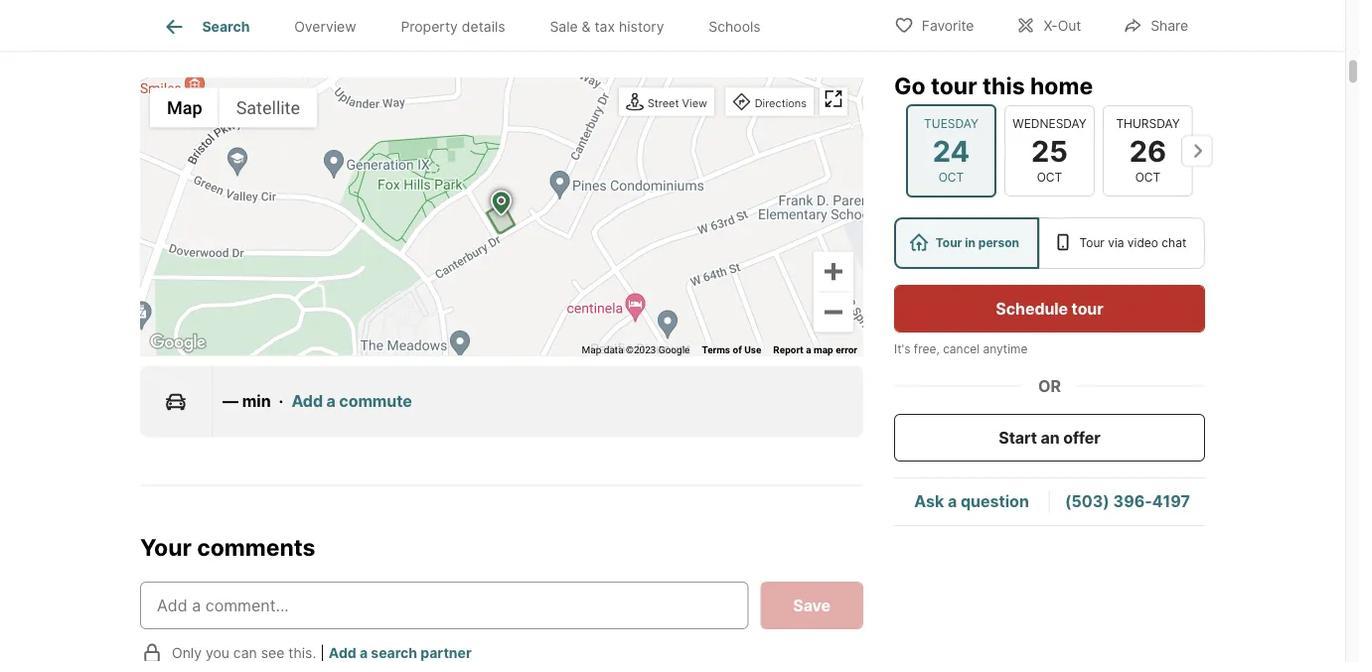Task type: locate. For each thing, give the bounding box(es) containing it.
•
[[573, 12, 582, 31]]

save button
[[761, 583, 864, 631]]

report a map error
[[773, 344, 858, 356]]

0 horizontal spatial tour
[[936, 236, 962, 250]]

themls
[[650, 12, 712, 31]]

a for report
[[806, 344, 811, 356]]

2 horizontal spatial a
[[948, 492, 957, 512]]

tour for schedule
[[1072, 299, 1104, 318]]

a for ask
[[948, 492, 957, 512]]

source:
[[585, 12, 642, 31]]

tour inside button
[[1072, 299, 1104, 318]]

1 oct from the left
[[939, 170, 964, 185]]

a
[[806, 344, 811, 356], [327, 392, 336, 412], [948, 492, 957, 512]]

terms of use
[[702, 344, 762, 356]]

sale & tax history tab
[[528, 3, 687, 51]]

menu bar
[[150, 88, 317, 128]]

1 horizontal spatial tour
[[1072, 299, 1104, 318]]

comments
[[197, 534, 316, 562]]

video
[[1128, 236, 1159, 250]]

cancel
[[943, 342, 980, 357]]

tour inside option
[[936, 236, 962, 250]]

schedule tour button
[[894, 285, 1205, 333]]

map
[[167, 98, 202, 119], [582, 344, 602, 356]]

tab list
[[140, 0, 799, 51]]

an
[[1041, 428, 1060, 448]]

home
[[1030, 72, 1093, 99]]

property
[[401, 18, 458, 35]]

2 minutes ago link
[[265, 12, 375, 31], [265, 12, 375, 31]]

1 horizontal spatial a
[[806, 344, 811, 356]]

map left the satellite
[[167, 98, 202, 119]]

©2023
[[626, 344, 656, 356]]

view
[[682, 97, 708, 110]]

redfin checked: 2 minutes ago (oct 24, 2023 at 2:53pm) • source: themls # 23-322283
[[140, 12, 813, 31]]

report
[[773, 344, 804, 356]]

1 vertical spatial a
[[327, 392, 336, 412]]

26
[[1130, 133, 1167, 168]]

wednesday
[[1013, 117, 1087, 131]]

favorite button
[[877, 4, 991, 45]]

chat
[[1162, 236, 1187, 250]]

a right ask
[[948, 492, 957, 512]]

oct for 25
[[1037, 170, 1063, 185]]

tour left in in the right top of the page
[[936, 236, 962, 250]]

tax
[[595, 18, 615, 35]]

0 vertical spatial tour
[[931, 72, 977, 99]]

2 oct from the left
[[1037, 170, 1063, 185]]

list box
[[894, 218, 1205, 269]]

1 horizontal spatial tour
[[1080, 236, 1105, 250]]

0 horizontal spatial map
[[167, 98, 202, 119]]

&
[[582, 18, 591, 35]]

property details tab
[[379, 3, 528, 51]]

street
[[648, 97, 679, 110]]

0 vertical spatial map
[[167, 98, 202, 119]]

24,
[[416, 12, 440, 31]]

share
[[1151, 17, 1189, 34]]

oct for 24
[[939, 170, 964, 185]]

tour via video chat
[[1080, 236, 1187, 250]]

x-
[[1044, 17, 1058, 34]]

directions
[[755, 97, 807, 110]]

0 horizontal spatial a
[[327, 392, 336, 412]]

a right the add
[[327, 392, 336, 412]]

tour
[[936, 236, 962, 250], [1080, 236, 1105, 250]]

None button
[[906, 104, 997, 198], [1005, 105, 1095, 197], [1103, 105, 1193, 197], [906, 104, 997, 198], [1005, 105, 1095, 197], [1103, 105, 1193, 197]]

322283
[[754, 12, 813, 31]]

map region
[[36, 0, 1053, 384]]

sale
[[550, 18, 578, 35]]

error
[[836, 344, 858, 356]]

start an offer button
[[894, 414, 1205, 462]]

tour for tour in person
[[936, 236, 962, 250]]

0 horizontal spatial tour
[[931, 72, 977, 99]]

2 vertical spatial a
[[948, 492, 957, 512]]

satellite
[[236, 98, 300, 119]]

1 horizontal spatial oct
[[1037, 170, 1063, 185]]

share button
[[1106, 4, 1205, 45]]

use
[[745, 344, 762, 356]]

favorite
[[922, 17, 974, 34]]

tour in person
[[936, 236, 1020, 250]]

tour left via
[[1080, 236, 1105, 250]]

map button
[[150, 88, 219, 128]]

1 horizontal spatial map
[[582, 344, 602, 356]]

of
[[733, 344, 742, 356]]

question
[[961, 492, 1029, 512]]

tour for go
[[931, 72, 977, 99]]

add a commute button
[[292, 390, 412, 414]]

at
[[488, 12, 503, 31]]

map left data
[[582, 344, 602, 356]]

thursday 26 oct
[[1116, 117, 1180, 185]]

oct down 24
[[939, 170, 964, 185]]

1 vertical spatial map
[[582, 344, 602, 356]]

oct inside thursday 26 oct
[[1136, 170, 1161, 185]]

property details
[[401, 18, 505, 35]]

this
[[983, 72, 1025, 99]]

list box containing tour in person
[[894, 218, 1205, 269]]

map for map data ©2023 google
[[582, 344, 602, 356]]

sale & tax history
[[550, 18, 664, 35]]

your
[[140, 534, 192, 562]]

tuesday 24 oct
[[924, 117, 979, 185]]

24
[[933, 133, 970, 168]]

it's free, cancel anytime
[[894, 342, 1028, 357]]

search
[[202, 18, 250, 35]]

0 horizontal spatial oct
[[939, 170, 964, 185]]

directions button
[[728, 90, 812, 117]]

map inside popup button
[[167, 98, 202, 119]]

commute
[[339, 392, 412, 412]]

oct inside tuesday 24 oct
[[939, 170, 964, 185]]

25
[[1032, 133, 1068, 168]]

x-out
[[1044, 17, 1081, 34]]

tour inside option
[[1080, 236, 1105, 250]]

1 vertical spatial tour
[[1072, 299, 1104, 318]]

0 vertical spatial a
[[806, 344, 811, 356]]

2 tour from the left
[[1080, 236, 1105, 250]]

(503)
[[1065, 492, 1110, 512]]

tour up tuesday
[[931, 72, 977, 99]]

google
[[659, 344, 690, 356]]

schedule
[[996, 299, 1068, 318]]

tour right "schedule" at the right
[[1072, 299, 1104, 318]]

oct down 25
[[1037, 170, 1063, 185]]

oct inside wednesday 25 oct
[[1037, 170, 1063, 185]]

a left map
[[806, 344, 811, 356]]

2023
[[444, 12, 484, 31]]

checked:
[[193, 12, 261, 31]]

3 oct from the left
[[1136, 170, 1161, 185]]

free,
[[914, 342, 940, 357]]

in
[[965, 236, 976, 250]]

1 tour from the left
[[936, 236, 962, 250]]

map data ©2023 google
[[582, 344, 690, 356]]

oct down 26
[[1136, 170, 1161, 185]]

2 horizontal spatial oct
[[1136, 170, 1161, 185]]



Task type: vqa. For each thing, say whether or not it's contained in the screenshot.
right year,
no



Task type: describe. For each thing, give the bounding box(es) containing it.
report a map error link
[[773, 344, 858, 356]]

add
[[292, 392, 323, 412]]

—
[[223, 392, 238, 412]]

overview
[[294, 18, 356, 35]]

go
[[894, 72, 926, 99]]

map
[[814, 344, 833, 356]]

oct for 26
[[1136, 170, 1161, 185]]

data
[[604, 344, 624, 356]]

minutes
[[279, 12, 342, 31]]

wednesday 25 oct
[[1013, 117, 1087, 185]]

terms of use link
[[702, 344, 762, 356]]

tour for tour via video chat
[[1080, 236, 1105, 250]]

thursday
[[1116, 117, 1180, 131]]

terms
[[702, 344, 730, 356]]

tour in person option
[[894, 218, 1039, 269]]

go tour this home
[[894, 72, 1093, 99]]

tuesday
[[924, 117, 979, 131]]

(503) 396-4197 link
[[1065, 492, 1191, 512]]

out
[[1058, 17, 1081, 34]]

person
[[979, 236, 1020, 250]]

#
[[717, 12, 727, 31]]

·
[[279, 392, 284, 412]]

satellite button
[[219, 88, 317, 128]]

menu bar containing map
[[150, 88, 317, 128]]

start
[[999, 428, 1037, 448]]

4197
[[1153, 492, 1191, 512]]

history
[[619, 18, 664, 35]]

your comments
[[140, 534, 316, 562]]

details
[[462, 18, 505, 35]]

Add a comment... text field
[[157, 595, 732, 619]]

map for map
[[167, 98, 202, 119]]

ask a question
[[914, 492, 1029, 512]]

offer
[[1064, 428, 1101, 448]]

ago
[[346, 12, 375, 31]]

schools
[[709, 18, 761, 35]]

street view
[[648, 97, 708, 110]]

save
[[793, 597, 831, 616]]

start an offer
[[999, 428, 1101, 448]]

schools tab
[[687, 3, 783, 51]]

anytime
[[983, 342, 1028, 357]]

redfin
[[140, 12, 188, 31]]

tab list containing search
[[140, 0, 799, 51]]

2:53pm)
[[507, 12, 570, 31]]

google image
[[145, 331, 211, 356]]

it's
[[894, 342, 911, 357]]

min
[[242, 392, 271, 412]]

23-
[[727, 12, 754, 31]]

street view button
[[621, 90, 713, 117]]

next image
[[1182, 135, 1213, 167]]

tour via video chat option
[[1039, 218, 1205, 269]]

schedule tour
[[996, 299, 1104, 318]]

or
[[1038, 377, 1061, 396]]

ask
[[914, 492, 944, 512]]

(503) 396-4197
[[1065, 492, 1191, 512]]

— min · add a commute
[[223, 392, 412, 412]]

396-
[[1114, 492, 1153, 512]]

overview tab
[[272, 3, 379, 51]]

2
[[265, 12, 275, 31]]

search link
[[162, 15, 250, 39]]



